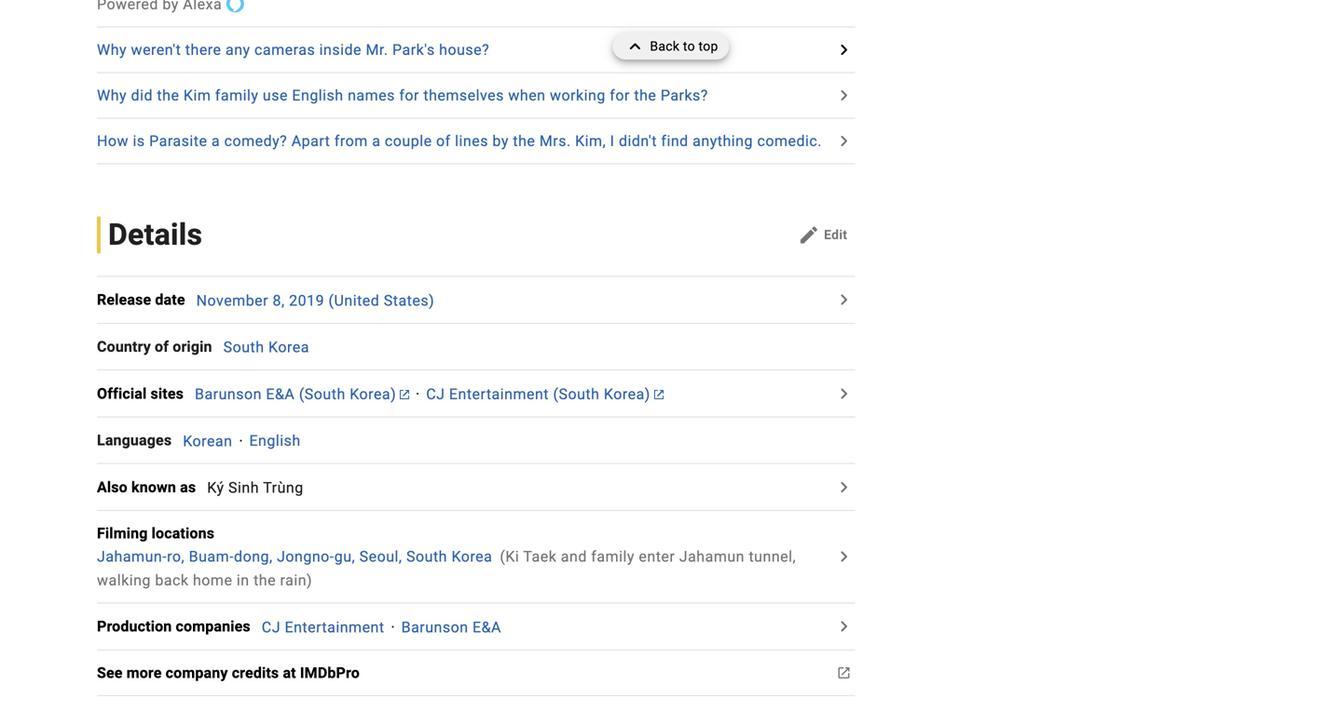 Task type: locate. For each thing, give the bounding box(es) containing it.
e&a for barunson e&a (south korea)
[[266, 386, 295, 403]]

0 horizontal spatial family
[[215, 87, 259, 104]]

1 horizontal spatial e&a
[[473, 619, 501, 637]]

park's
[[392, 41, 435, 59]]

1 vertical spatial barunson
[[401, 619, 468, 637]]

release date
[[97, 291, 185, 309]]

0 horizontal spatial entertainment
[[285, 619, 385, 637]]

see more image
[[833, 383, 855, 405], [833, 477, 855, 499], [833, 662, 855, 685]]

3 see more image from the top
[[833, 662, 855, 685]]

2 see more image from the top
[[833, 546, 855, 569]]

see more image for also known as
[[833, 477, 855, 499]]

see the answer image down see the answer icon
[[833, 130, 855, 152]]

korea left (ki
[[451, 549, 492, 566]]

jahamun-ro, buam-dong, jongno-gu, seoul, south korea
[[97, 549, 492, 566]]

1 horizontal spatial for
[[610, 87, 630, 104]]

2 why from the top
[[97, 87, 127, 104]]

1 horizontal spatial barunson
[[401, 619, 468, 637]]

the right by
[[513, 132, 535, 150]]

0 vertical spatial south
[[223, 339, 264, 357]]

1 why from the top
[[97, 41, 127, 59]]

see the answer image
[[833, 39, 855, 61], [833, 130, 855, 152]]

use
[[263, 87, 288, 104]]

0 vertical spatial see more image
[[833, 383, 855, 405]]

0 vertical spatial see the answer image
[[833, 39, 855, 61]]

0 vertical spatial english
[[292, 87, 344, 104]]

2 korea) from the left
[[604, 386, 650, 403]]

1 vertical spatial entertainment
[[285, 619, 385, 637]]

as
[[180, 479, 196, 497]]

barunson
[[195, 386, 262, 403], [401, 619, 468, 637]]

family right and
[[591, 549, 635, 566]]

origin
[[173, 338, 212, 356]]

0 vertical spatial cj
[[426, 386, 445, 403]]

for right names on the top
[[399, 87, 419, 104]]

1 for from the left
[[399, 87, 419, 104]]

1 (south from the left
[[299, 386, 346, 403]]

why left weren't
[[97, 41, 127, 59]]

0 vertical spatial see more image
[[833, 289, 855, 311]]

0 horizontal spatial (south
[[299, 386, 346, 403]]

states)
[[384, 292, 434, 310]]

1 horizontal spatial korea
[[451, 549, 492, 566]]

why inside 'button'
[[97, 87, 127, 104]]

family inside why did the kim family use english names for themselves when working for the parks? 'button'
[[215, 87, 259, 104]]

house?
[[439, 41, 489, 59]]

mrs.
[[539, 132, 571, 150]]

barunson down (ki taek and family enter jahamun tunnel, walking back home in the rain) on the bottom of page
[[401, 619, 468, 637]]

why weren't there any cameras inside mr. park's house? button
[[97, 39, 831, 61]]

south
[[223, 339, 264, 357], [406, 549, 447, 566]]

cj for cj entertainment
[[262, 619, 281, 637]]

a right from
[[372, 132, 381, 150]]

2 (south from the left
[[553, 386, 600, 403]]

themselves
[[423, 87, 504, 104]]

1 vertical spatial cj
[[262, 619, 281, 637]]

1 launch inline image from the left
[[400, 390, 409, 400]]

how
[[97, 132, 129, 150]]

0 vertical spatial barunson
[[195, 386, 262, 403]]

filming locations
[[97, 525, 214, 543]]

0 vertical spatial of
[[436, 132, 451, 150]]

1 vertical spatial e&a
[[473, 619, 501, 637]]

korea) for cj entertainment (south korea)
[[604, 386, 650, 403]]

south right seoul,
[[406, 549, 447, 566]]

e&a up english "button"
[[266, 386, 295, 403]]

english right use
[[292, 87, 344, 104]]

production companies
[[97, 618, 250, 636]]

1 horizontal spatial a
[[372, 132, 381, 150]]

1 horizontal spatial entertainment
[[449, 386, 549, 403]]

2 launch inline image from the left
[[654, 390, 663, 400]]

0 horizontal spatial a
[[211, 132, 220, 150]]

1 vertical spatial see more image
[[833, 477, 855, 499]]

1 horizontal spatial (south
[[553, 386, 600, 403]]

entertainment
[[449, 386, 549, 403], [285, 619, 385, 637]]

for
[[399, 87, 419, 104], [610, 87, 630, 104]]

family left use
[[215, 87, 259, 104]]

cameras
[[254, 41, 315, 59]]

kim
[[184, 87, 211, 104]]

why inside "button"
[[97, 41, 127, 59]]

0 vertical spatial family
[[215, 87, 259, 104]]

why
[[97, 41, 127, 59], [97, 87, 127, 104]]

couple
[[385, 132, 432, 150]]

2 vertical spatial see more image
[[833, 616, 855, 639]]

(south for entertainment
[[553, 386, 600, 403]]

0 vertical spatial entertainment
[[449, 386, 549, 403]]

production
[[97, 618, 172, 636]]

english up trùng
[[249, 433, 301, 450]]

e&a for barunson e&a
[[473, 619, 501, 637]]

why left the did
[[97, 87, 127, 104]]

the inside (ki taek and family enter jahamun tunnel, walking back home in the rain)
[[254, 572, 276, 590]]

korea up barunson e&a (south korea)
[[268, 339, 309, 357]]

edit image
[[798, 224, 820, 247]]

1 vertical spatial why
[[97, 87, 127, 104]]

(south for e&a
[[299, 386, 346, 403]]

see the answer image up see the answer icon
[[833, 39, 855, 61]]

1 see more image from the top
[[833, 383, 855, 405]]

1 see the answer image from the top
[[833, 39, 855, 61]]

cj
[[426, 386, 445, 403], [262, 619, 281, 637]]

back to top button
[[613, 34, 729, 60]]

2 vertical spatial see more image
[[833, 662, 855, 685]]

of left lines
[[436, 132, 451, 150]]

a right parasite
[[211, 132, 220, 150]]

barunson e&a (south korea)
[[195, 386, 396, 403]]

1 horizontal spatial korea)
[[604, 386, 650, 403]]

1 horizontal spatial cj
[[426, 386, 445, 403]]

launch inline image
[[400, 390, 409, 400], [654, 390, 663, 400]]

barunson for barunson e&a
[[401, 619, 468, 637]]

south down 'november'
[[223, 339, 264, 357]]

the
[[157, 87, 179, 104], [634, 87, 656, 104], [513, 132, 535, 150], [254, 572, 276, 590]]

rain)
[[280, 572, 312, 590]]

official sites
[[97, 385, 184, 403]]

0 vertical spatial why
[[97, 41, 127, 59]]

company
[[166, 665, 228, 682]]

parks?
[[661, 87, 708, 104]]

0 horizontal spatial for
[[399, 87, 419, 104]]

e&a down (ki taek and family enter jahamun tunnel, walking back home in the rain) on the bottom of page
[[473, 619, 501, 637]]

1 horizontal spatial family
[[591, 549, 635, 566]]

also
[[97, 479, 128, 497]]

1 vertical spatial family
[[591, 549, 635, 566]]

family inside (ki taek and family enter jahamun tunnel, walking back home in the rain)
[[591, 549, 635, 566]]

expand less image
[[624, 34, 650, 60]]

why did the kim family use english names for themselves when working for the parks?
[[97, 87, 708, 104]]

parasite
[[149, 132, 207, 150]]

anything
[[693, 132, 753, 150]]

see the answer image for why weren't there any cameras inside mr. park's house?
[[833, 39, 855, 61]]

2019
[[289, 292, 324, 310]]

launch inline image inside "barunson e&a (south korea)" button
[[400, 390, 409, 400]]

languages
[[97, 432, 172, 450]]

walking
[[97, 572, 151, 590]]

to
[[683, 39, 695, 54]]

taek
[[523, 549, 557, 566]]

(south
[[299, 386, 346, 403], [553, 386, 600, 403]]

cj for cj entertainment (south korea)
[[426, 386, 445, 403]]

gu,
[[334, 549, 355, 566]]

0 horizontal spatial e&a
[[266, 386, 295, 403]]

1 korea) from the left
[[350, 386, 396, 403]]

1 vertical spatial south
[[406, 549, 447, 566]]

0 horizontal spatial cj
[[262, 619, 281, 637]]

3 see more image from the top
[[833, 616, 855, 639]]

1 vertical spatial see more image
[[833, 546, 855, 569]]

1 vertical spatial see the answer image
[[833, 130, 855, 152]]

1 horizontal spatial of
[[436, 132, 451, 150]]

filming locations button
[[97, 523, 226, 545]]

back to top
[[650, 39, 718, 54]]

0 vertical spatial korea
[[268, 339, 309, 357]]

in
[[237, 572, 249, 590]]

the right in
[[254, 572, 276, 590]]

comedy?
[[224, 132, 287, 150]]

english inside 'button'
[[292, 87, 344, 104]]

the inside how is parasite a comedy? apart from a couple of lines by the mrs. kim, i didn't find anything comedic. button
[[513, 132, 535, 150]]

launch inline image inside cj entertainment (south korea) button
[[654, 390, 663, 400]]

jahamun
[[679, 549, 745, 566]]

see more image for cj entertainment
[[833, 616, 855, 639]]

working
[[550, 87, 606, 104]]

of left origin
[[155, 338, 169, 356]]

dong,
[[234, 549, 273, 566]]

english
[[292, 87, 344, 104], [249, 433, 301, 450]]

1 horizontal spatial south
[[406, 549, 447, 566]]

korea
[[268, 339, 309, 357], [451, 549, 492, 566]]

0 vertical spatial e&a
[[266, 386, 295, 403]]

0 horizontal spatial korea)
[[350, 386, 396, 403]]

1 horizontal spatial launch inline image
[[654, 390, 663, 400]]

details
[[108, 218, 202, 253]]

of
[[436, 132, 451, 150], [155, 338, 169, 356]]

sinh
[[228, 479, 259, 497]]

barunson up korean
[[195, 386, 262, 403]]

2 see more image from the top
[[833, 477, 855, 499]]

(ki
[[500, 549, 519, 566]]

1 vertical spatial of
[[155, 338, 169, 356]]

0 horizontal spatial korea
[[268, 339, 309, 357]]

home
[[193, 572, 232, 590]]

2 see the answer image from the top
[[833, 130, 855, 152]]

0 horizontal spatial barunson
[[195, 386, 262, 403]]

lines
[[455, 132, 488, 150]]

jongno-
[[277, 549, 334, 566]]

see more image
[[833, 289, 855, 311], [833, 546, 855, 569], [833, 616, 855, 639]]

0 horizontal spatial launch inline image
[[400, 390, 409, 400]]

for right 'working'
[[610, 87, 630, 104]]



Task type: describe. For each thing, give the bounding box(es) containing it.
ký
[[207, 479, 224, 497]]

english button
[[249, 433, 301, 450]]

ký sinh trùng
[[207, 479, 304, 497]]

companies
[[176, 618, 250, 636]]

release date button
[[97, 289, 196, 311]]

2 for from the left
[[610, 87, 630, 104]]

cj entertainment
[[262, 619, 385, 637]]

see the answer image for how is parasite a comedy? apart from a couple of lines by the mrs. kim, i didn't find anything comedic.
[[833, 130, 855, 152]]

korean button
[[183, 433, 232, 450]]

at
[[283, 665, 296, 682]]

inside
[[319, 41, 362, 59]]

also known as
[[97, 479, 196, 497]]

korean
[[183, 433, 232, 450]]

seoul,
[[359, 549, 402, 566]]

2 a from the left
[[372, 132, 381, 150]]

see the answer image
[[833, 84, 855, 107]]

back
[[155, 572, 189, 590]]

barunson e&a
[[401, 619, 501, 637]]

1 see more image from the top
[[833, 289, 855, 311]]

edit
[[824, 227, 847, 243]]

entertainment for cj entertainment
[[285, 619, 385, 637]]

launch inline image for barunson e&a (south korea)
[[400, 390, 409, 400]]

the right the did
[[157, 87, 179, 104]]

from
[[334, 132, 368, 150]]

november
[[196, 292, 268, 310]]

cj entertainment (south korea)
[[426, 386, 650, 403]]

1 vertical spatial korea
[[451, 549, 492, 566]]

buam-
[[189, 549, 234, 566]]

is
[[133, 132, 145, 150]]

more
[[126, 665, 162, 682]]

of inside button
[[436, 132, 451, 150]]

trùng
[[263, 479, 304, 497]]

alexa image
[[226, 0, 245, 13]]

edit button
[[790, 220, 855, 250]]

0 horizontal spatial south
[[223, 339, 264, 357]]

didn't
[[619, 132, 657, 150]]

also known as button
[[97, 477, 207, 499]]

there
[[185, 41, 221, 59]]

sites
[[151, 385, 184, 403]]

see more image for jahamun-ro, buam-dong, jongno-gu, seoul, south korea
[[833, 546, 855, 569]]

south korea
[[223, 339, 309, 357]]

weren't
[[131, 41, 181, 59]]

find
[[661, 132, 688, 150]]

cj entertainment (south korea) button
[[426, 386, 663, 403]]

entertainment for cj entertainment (south korea)
[[449, 386, 549, 403]]

why weren't there any cameras inside mr. park's house?
[[97, 41, 489, 59]]

see more image for official sites
[[833, 383, 855, 405]]

november 8, 2019 (united states)
[[196, 292, 434, 310]]

production companies button
[[97, 616, 262, 639]]

korea) for barunson e&a (south korea)
[[350, 386, 396, 403]]

back
[[650, 39, 680, 54]]

when
[[508, 87, 546, 104]]

the left parks?
[[634, 87, 656, 104]]

november 8, 2019 (united states) button
[[196, 292, 434, 310]]

date
[[155, 291, 185, 309]]

apart
[[291, 132, 330, 150]]

ro,
[[167, 549, 185, 566]]

(united
[[329, 292, 380, 310]]

credits
[[232, 665, 279, 682]]

and
[[561, 549, 587, 566]]

barunson for barunson e&a (south korea)
[[195, 386, 262, 403]]

imdbpro
[[300, 665, 360, 682]]

jahamun-
[[97, 549, 167, 566]]

enter
[[639, 549, 675, 566]]

filming
[[97, 525, 148, 543]]

0 horizontal spatial of
[[155, 338, 169, 356]]

see more company credits at imdbpro
[[97, 665, 360, 682]]

official sites button
[[97, 383, 195, 405]]

(ki taek and family enter jahamun tunnel, walking back home in the rain)
[[97, 549, 796, 590]]

launch inline image for cj entertainment (south korea)
[[654, 390, 663, 400]]

comedic.
[[757, 132, 822, 150]]

country of origin
[[97, 338, 212, 356]]

barunson e&a button
[[401, 619, 501, 637]]

barunson e&a (south korea) button
[[195, 386, 409, 403]]

any
[[226, 41, 250, 59]]

south korea button
[[223, 339, 309, 357]]

how is parasite a comedy? apart from a couple of lines by the mrs. kim, i didn't find anything comedic.
[[97, 132, 822, 150]]

country
[[97, 338, 151, 356]]

why for why weren't there any cameras inside mr. park's house?
[[97, 41, 127, 59]]

official
[[97, 385, 147, 403]]

known
[[131, 479, 176, 497]]

mr.
[[366, 41, 388, 59]]

why for why did the kim family use english names for themselves when working for the parks?
[[97, 87, 127, 104]]

did
[[131, 87, 153, 104]]

how is parasite a comedy? apart from a couple of lines by the mrs. kim, i didn't find anything comedic. button
[[97, 130, 831, 152]]

1 vertical spatial english
[[249, 433, 301, 450]]

1 a from the left
[[211, 132, 220, 150]]

locations
[[152, 525, 214, 543]]

i
[[610, 132, 615, 150]]

see
[[97, 665, 123, 682]]

8,
[[273, 292, 285, 310]]



Task type: vqa. For each thing, say whether or not it's contained in the screenshot.
"'Wonka'"
no



